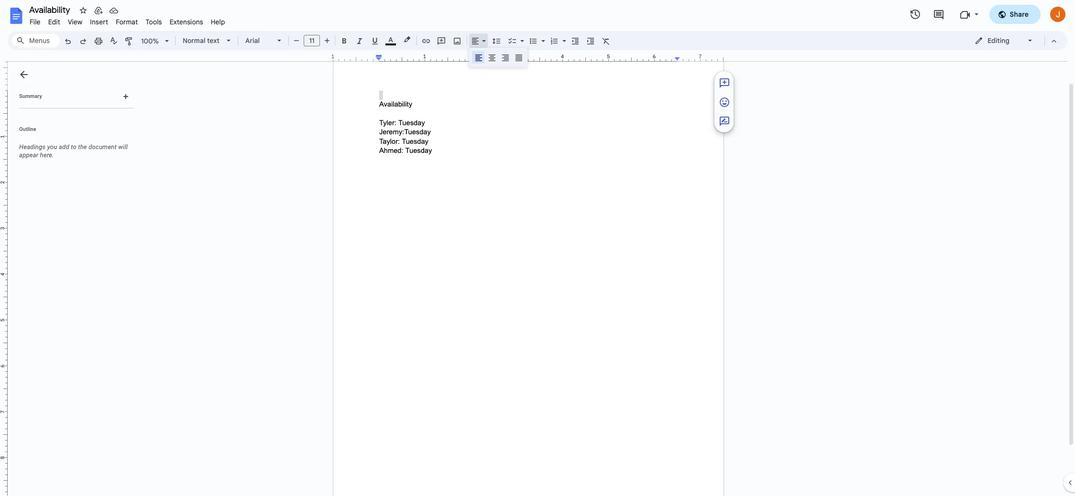 Task type: describe. For each thing, give the bounding box(es) containing it.
extensions
[[170, 18, 203, 26]]

editing
[[988, 36, 1010, 45]]

insert image image
[[452, 34, 463, 47]]

menu bar inside menu bar banner
[[26, 12, 229, 28]]

tools menu item
[[142, 16, 166, 28]]

insert
[[90, 18, 108, 26]]

tools
[[146, 18, 162, 26]]

edit menu item
[[44, 16, 64, 28]]

normal
[[183, 36, 205, 45]]

outline heading
[[8, 126, 138, 139]]

file
[[30, 18, 40, 26]]

1 size image from the top
[[719, 78, 731, 89]]

share button
[[990, 5, 1041, 24]]

you
[[47, 144, 57, 151]]

Font size field
[[304, 35, 324, 47]]

top margin image
[[0, 45, 7, 93]]

share
[[1010, 10, 1029, 19]]

appear
[[19, 152, 38, 159]]

bulleted list menu image
[[539, 34, 545, 38]]

summary heading
[[19, 93, 42, 100]]

help
[[211, 18, 225, 26]]

checklist menu image
[[518, 34, 524, 38]]

here.
[[40, 152, 54, 159]]

line & paragraph spacing image
[[491, 34, 502, 47]]

text color image
[[386, 34, 396, 45]]

Rename text field
[[26, 4, 76, 15]]

outline
[[19, 126, 36, 133]]

Font size text field
[[304, 35, 320, 46]]

Menus field
[[12, 34, 60, 47]]

view menu item
[[64, 16, 86, 28]]

menu bar banner
[[0, 0, 1076, 497]]

Zoom text field
[[139, 34, 162, 48]]

edit
[[48, 18, 60, 26]]

help menu item
[[207, 16, 229, 28]]

arial option
[[245, 34, 272, 47]]

the
[[78, 144, 87, 151]]

file menu item
[[26, 16, 44, 28]]



Task type: vqa. For each thing, say whether or not it's contained in the screenshot.
Summary heading
yes



Task type: locate. For each thing, give the bounding box(es) containing it.
document outline element
[[8, 62, 138, 497]]

extensions menu item
[[166, 16, 207, 28]]

Zoom field
[[137, 34, 173, 48]]

Star checkbox
[[77, 4, 90, 17]]

left margin image
[[333, 54, 382, 61]]

2 vertical spatial size image
[[719, 116, 731, 127]]

application
[[0, 0, 1076, 497]]

menu bar
[[26, 12, 229, 28]]

format menu item
[[112, 16, 142, 28]]

menu
[[469, 0, 530, 292]]

0 vertical spatial size image
[[719, 78, 731, 89]]

add
[[59, 144, 69, 151]]

menu bar containing file
[[26, 12, 229, 28]]

document
[[89, 144, 117, 151]]

text
[[207, 36, 220, 45]]

styles list. normal text selected. option
[[183, 34, 221, 47]]

1
[[331, 53, 335, 60]]

summary
[[19, 93, 42, 100]]

application containing share
[[0, 0, 1076, 497]]

arial
[[245, 36, 260, 45]]

1 vertical spatial size image
[[719, 97, 731, 108]]

to
[[71, 144, 76, 151]]

right margin image
[[675, 54, 723, 61]]

normal text
[[183, 36, 220, 45]]

3 size image from the top
[[719, 116, 731, 127]]

headings
[[19, 144, 46, 151]]

insert menu item
[[86, 16, 112, 28]]

mode and view toolbar
[[968, 31, 1062, 50]]

editing button
[[968, 33, 1041, 48]]

main toolbar
[[59, 0, 614, 452]]

2 size image from the top
[[719, 97, 731, 108]]

view
[[68, 18, 82, 26]]

highlight color image
[[402, 34, 412, 45]]

size image
[[719, 78, 731, 89], [719, 97, 731, 108], [719, 116, 731, 127]]

will
[[118, 144, 128, 151]]

headings you add to the document will appear here.
[[19, 144, 128, 159]]

format
[[116, 18, 138, 26]]



